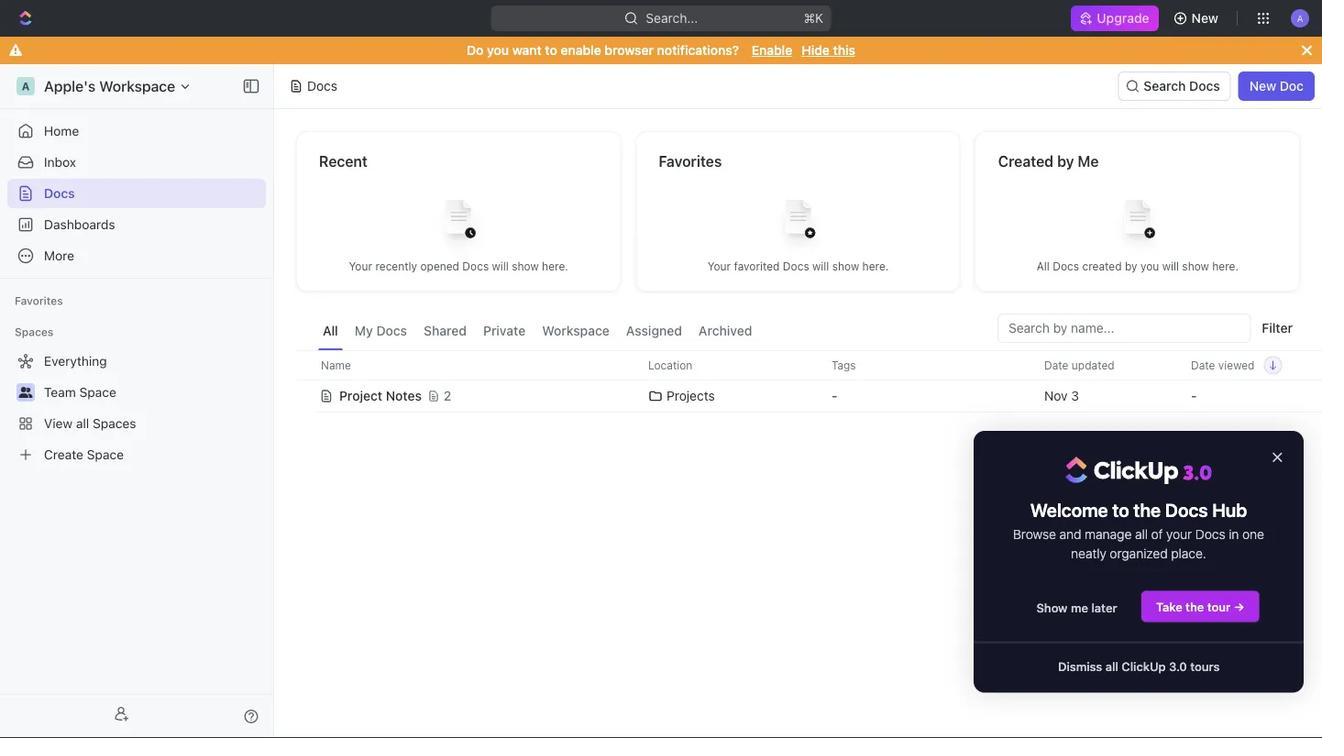 Task type: describe. For each thing, give the bounding box(es) containing it.
new doc
[[1249, 78, 1304, 94]]

all inside welcome to the docs hub browse and manage all of your docs in one neatly organized place.
[[1135, 527, 1148, 542]]

⌘k
[[804, 11, 824, 26]]

2
[[444, 388, 451, 403]]

project
[[339, 388, 382, 403]]

notifications?
[[657, 43, 739, 58]]

dashboards
[[44, 217, 115, 232]]

a button
[[1285, 4, 1315, 33]]

take the tour →
[[1156, 600, 1245, 613]]

docs up your
[[1165, 499, 1208, 520]]

me
[[1071, 601, 1088, 614]]

my
[[355, 323, 373, 338]]

organized
[[1110, 545, 1168, 560]]

to inside welcome to the docs hub browse and manage all of your docs in one neatly organized place.
[[1112, 499, 1129, 520]]

home link
[[7, 116, 266, 146]]

sidebar navigation
[[0, 64, 278, 738]]

docs left the created
[[1053, 260, 1079, 273]]

search docs button
[[1118, 72, 1231, 101]]

your favorited docs will show here.
[[707, 260, 889, 273]]

date updated
[[1044, 359, 1115, 372]]

location
[[648, 359, 693, 372]]

project notes
[[339, 388, 422, 403]]

updated
[[1072, 359, 1115, 372]]

new button
[[1166, 4, 1229, 33]]

1 horizontal spatial favorites
[[659, 153, 722, 170]]

name
[[321, 359, 351, 372]]

team space link
[[44, 378, 262, 407]]

docs right favorited
[[783, 260, 809, 273]]

assigned button
[[621, 314, 687, 350]]

a inside apple's workspace, , element
[[22, 80, 30, 93]]

2 - from the left
[[1191, 388, 1197, 403]]

hub
[[1212, 499, 1247, 520]]

upgrade
[[1097, 11, 1149, 26]]

this
[[833, 43, 855, 58]]

nov
[[1044, 388, 1068, 403]]

apple's workspace
[[44, 77, 175, 95]]

archived
[[699, 323, 752, 338]]

your
[[1166, 527, 1192, 542]]

new for new
[[1191, 11, 1218, 26]]

created
[[998, 153, 1054, 170]]

browser
[[605, 43, 654, 58]]

me
[[1078, 153, 1099, 170]]

clickup
[[1122, 659, 1166, 673]]

dismiss all clickup 3.0 tours
[[1058, 659, 1220, 673]]

all for all
[[323, 323, 338, 338]]

tree inside sidebar navigation
[[7, 347, 266, 469]]

→
[[1234, 600, 1245, 613]]

date viewed
[[1191, 359, 1255, 372]]

docs left in
[[1195, 527, 1225, 542]]

dismiss
[[1058, 659, 1102, 673]]

one
[[1242, 527, 1264, 542]]

0 horizontal spatial spaces
[[15, 325, 54, 338]]

date for date viewed
[[1191, 359, 1215, 372]]

recent
[[319, 153, 368, 170]]

create space
[[44, 447, 124, 462]]

my docs button
[[350, 314, 412, 350]]

welcome to the docs hub dialog
[[974, 431, 1304, 693]]

shared button
[[419, 314, 471, 350]]

created by me
[[998, 153, 1099, 170]]

1 vertical spatial you
[[1140, 260, 1159, 273]]

docs up recent
[[307, 78, 337, 94]]

nov 3
[[1044, 388, 1079, 403]]

view all spaces link
[[7, 409, 262, 438]]

in
[[1229, 527, 1239, 542]]

notes
[[386, 388, 422, 403]]

1 here. from the left
[[542, 260, 568, 273]]

upgrade link
[[1071, 6, 1158, 31]]

do
[[467, 43, 484, 58]]

assigned
[[626, 323, 682, 338]]

2 will from the left
[[812, 260, 829, 273]]

table containing project notes
[[296, 350, 1322, 414]]

want
[[512, 43, 542, 58]]

date updated button
[[1033, 351, 1126, 380]]

archived button
[[694, 314, 757, 350]]

filter button
[[1254, 314, 1300, 343]]

date viewed button
[[1180, 351, 1282, 380]]

your for recent
[[349, 260, 372, 273]]

tab list containing all
[[318, 314, 757, 350]]

no created by me docs image
[[1101, 186, 1174, 259]]

create
[[44, 447, 83, 462]]

3 show from the left
[[1182, 260, 1209, 273]]

docs right "opened"
[[462, 260, 489, 273]]

created
[[1082, 260, 1122, 273]]

welcome
[[1030, 499, 1108, 520]]

take the tour → button
[[1140, 590, 1260, 623]]

apple's
[[44, 77, 96, 95]]

1 - from the left
[[832, 388, 837, 403]]

row containing project notes
[[296, 378, 1322, 414]]

everything link
[[7, 347, 262, 376]]

0 vertical spatial by
[[1057, 153, 1074, 170]]

private button
[[479, 314, 530, 350]]

a inside a dropdown button
[[1297, 13, 1303, 23]]

create space link
[[7, 440, 262, 469]]

inbox
[[44, 154, 76, 170]]

tags
[[832, 359, 856, 372]]

projects
[[667, 388, 715, 403]]



Task type: locate. For each thing, give the bounding box(es) containing it.
0 vertical spatial a
[[1297, 13, 1303, 23]]

2 horizontal spatial here.
[[1212, 260, 1239, 273]]

user group image
[[19, 387, 33, 398]]

will right "opened"
[[492, 260, 509, 273]]

all left the created
[[1037, 260, 1050, 273]]

date inside date updated button
[[1044, 359, 1068, 372]]

the up of
[[1133, 499, 1161, 520]]

2 vertical spatial all
[[1105, 659, 1118, 673]]

0 vertical spatial to
[[545, 43, 557, 58]]

to up 'manage'
[[1112, 499, 1129, 520]]

view
[[44, 416, 73, 431]]

all left "clickup" at the bottom right of the page
[[1105, 659, 1118, 673]]

1 horizontal spatial date
[[1191, 359, 1215, 372]]

0 horizontal spatial all
[[323, 323, 338, 338]]

a up doc
[[1297, 13, 1303, 23]]

place.
[[1171, 545, 1206, 560]]

will down no favorited docs image
[[812, 260, 829, 273]]

1 vertical spatial space
[[87, 447, 124, 462]]

new inside new button
[[1191, 11, 1218, 26]]

1 horizontal spatial new
[[1249, 78, 1276, 94]]

a left apple's
[[22, 80, 30, 93]]

the inside button
[[1186, 600, 1204, 613]]

date inside date viewed button
[[1191, 359, 1215, 372]]

show me later button
[[1022, 592, 1132, 623]]

no recent docs image
[[422, 186, 495, 259]]

1 vertical spatial by
[[1125, 260, 1137, 273]]

date left "viewed"
[[1191, 359, 1215, 372]]

you down no created by me docs "image"
[[1140, 260, 1159, 273]]

new doc button
[[1238, 72, 1315, 101]]

all right view
[[76, 416, 89, 431]]

date for date updated
[[1044, 359, 1068, 372]]

no favorited docs image
[[761, 186, 835, 259]]

1 show from the left
[[512, 260, 539, 273]]

all for clickup
[[1105, 659, 1118, 673]]

search...
[[646, 11, 698, 26]]

view all spaces
[[44, 416, 136, 431]]

welcome to the docs hub browse and manage all of your docs in one neatly organized place.
[[1013, 499, 1268, 560]]

1 horizontal spatial the
[[1186, 600, 1204, 613]]

1 horizontal spatial you
[[1140, 260, 1159, 273]]

private
[[483, 323, 526, 338]]

0 vertical spatial the
[[1133, 499, 1161, 520]]

a
[[1297, 13, 1303, 23], [22, 80, 30, 93]]

docs right my
[[376, 323, 407, 338]]

1 date from the left
[[1044, 359, 1068, 372]]

2 here. from the left
[[862, 260, 889, 273]]

1 vertical spatial all
[[1135, 527, 1148, 542]]

2 date from the left
[[1191, 359, 1215, 372]]

1 horizontal spatial spaces
[[93, 416, 136, 431]]

search
[[1143, 78, 1186, 94]]

1 horizontal spatial -
[[1191, 388, 1197, 403]]

the left tour
[[1186, 600, 1204, 613]]

2 horizontal spatial will
[[1162, 260, 1179, 273]]

space
[[79, 385, 116, 400], [87, 447, 124, 462]]

all
[[1037, 260, 1050, 273], [323, 323, 338, 338]]

tours
[[1190, 659, 1220, 673]]

0 horizontal spatial a
[[22, 80, 30, 93]]

opened
[[420, 260, 459, 273]]

1 will from the left
[[492, 260, 509, 273]]

- down "tags"
[[832, 388, 837, 403]]

space up view all spaces
[[79, 385, 116, 400]]

2 horizontal spatial show
[[1182, 260, 1209, 273]]

spaces up create space link
[[93, 416, 136, 431]]

0 vertical spatial new
[[1191, 11, 1218, 26]]

1 row from the top
[[296, 350, 1322, 380]]

docs link
[[7, 179, 266, 208]]

3 will from the left
[[1162, 260, 1179, 273]]

workspace inside sidebar navigation
[[99, 77, 175, 95]]

2 your from the left
[[707, 260, 731, 273]]

home
[[44, 123, 79, 138]]

1 vertical spatial favorites
[[15, 294, 63, 307]]

viewed
[[1218, 359, 1255, 372]]

row down archived
[[296, 350, 1322, 380]]

Search by name... text field
[[1008, 314, 1240, 342]]

docs inside button
[[376, 323, 407, 338]]

filter button
[[1254, 314, 1300, 343]]

3.0
[[1169, 659, 1187, 673]]

docs
[[307, 78, 337, 94], [1189, 78, 1220, 94], [44, 186, 75, 201], [462, 260, 489, 273], [783, 260, 809, 273], [1053, 260, 1079, 273], [376, 323, 407, 338], [1165, 499, 1208, 520], [1195, 527, 1225, 542]]

0 horizontal spatial to
[[545, 43, 557, 58]]

the inside welcome to the docs hub browse and manage all of your docs in one neatly organized place.
[[1133, 499, 1161, 520]]

show me later
[[1036, 601, 1117, 614]]

row containing name
[[296, 350, 1322, 380]]

manage
[[1085, 527, 1132, 542]]

by left me
[[1057, 153, 1074, 170]]

0 horizontal spatial -
[[832, 388, 837, 403]]

3
[[1071, 388, 1079, 403]]

0 horizontal spatial your
[[349, 260, 372, 273]]

team
[[44, 385, 76, 400]]

row
[[296, 350, 1322, 380], [296, 378, 1322, 414]]

apple's workspace, , element
[[17, 77, 35, 95]]

by right the created
[[1125, 260, 1137, 273]]

neatly
[[1071, 545, 1106, 560]]

new
[[1191, 11, 1218, 26], [1249, 78, 1276, 94]]

and
[[1059, 527, 1081, 542]]

all inside button
[[323, 323, 338, 338]]

1 horizontal spatial your
[[707, 260, 731, 273]]

0 vertical spatial favorites
[[659, 153, 722, 170]]

you
[[487, 43, 509, 58], [1140, 260, 1159, 273]]

space down view all spaces
[[87, 447, 124, 462]]

new up search docs
[[1191, 11, 1218, 26]]

filter
[[1262, 320, 1293, 336]]

more button
[[7, 241, 266, 270]]

1 vertical spatial new
[[1249, 78, 1276, 94]]

×
[[1271, 445, 1284, 466]]

0 horizontal spatial by
[[1057, 153, 1074, 170]]

recently
[[375, 260, 417, 273]]

enable
[[561, 43, 601, 58]]

tree containing everything
[[7, 347, 266, 469]]

2 horizontal spatial all
[[1135, 527, 1148, 542]]

your recently opened docs will show here.
[[349, 260, 568, 273]]

row down "tags"
[[296, 378, 1322, 414]]

browse
[[1013, 527, 1056, 542]]

0 vertical spatial you
[[487, 43, 509, 58]]

here.
[[542, 260, 568, 273], [862, 260, 889, 273], [1212, 260, 1239, 273]]

spaces down favorites 'button' on the left
[[15, 325, 54, 338]]

3 here. from the left
[[1212, 260, 1239, 273]]

my docs
[[355, 323, 407, 338]]

0 horizontal spatial date
[[1044, 359, 1068, 372]]

docs inside 'button'
[[1189, 78, 1220, 94]]

1 horizontal spatial will
[[812, 260, 829, 273]]

0 horizontal spatial here.
[[542, 260, 568, 273]]

1 horizontal spatial show
[[832, 260, 859, 273]]

new for new doc
[[1249, 78, 1276, 94]]

1 your from the left
[[349, 260, 372, 273]]

your for favorites
[[707, 260, 731, 273]]

0 horizontal spatial new
[[1191, 11, 1218, 26]]

new inside new doc button
[[1249, 78, 1276, 94]]

1 vertical spatial spaces
[[93, 416, 136, 431]]

table
[[296, 350, 1322, 414]]

you right do
[[487, 43, 509, 58]]

will
[[492, 260, 509, 273], [812, 260, 829, 273], [1162, 260, 1179, 273]]

0 vertical spatial workspace
[[99, 77, 175, 95]]

all button
[[318, 314, 343, 350]]

workspace
[[99, 77, 175, 95], [542, 323, 610, 338]]

1 horizontal spatial all
[[1037, 260, 1050, 273]]

- down the date viewed
[[1191, 388, 1197, 403]]

1 vertical spatial workspace
[[542, 323, 610, 338]]

all docs created by you will show here.
[[1037, 260, 1239, 273]]

will down no created by me docs "image"
[[1162, 260, 1179, 273]]

1 horizontal spatial all
[[1105, 659, 1118, 673]]

1 vertical spatial the
[[1186, 600, 1204, 613]]

show
[[512, 260, 539, 273], [832, 260, 859, 273], [1182, 260, 1209, 273]]

workspace up home link
[[99, 77, 175, 95]]

0 vertical spatial all
[[76, 416, 89, 431]]

× button
[[1271, 445, 1284, 466]]

all left my
[[323, 323, 338, 338]]

your
[[349, 260, 372, 273], [707, 260, 731, 273]]

1 vertical spatial all
[[323, 323, 338, 338]]

1 horizontal spatial to
[[1112, 499, 1129, 520]]

all for spaces
[[76, 416, 89, 431]]

-
[[832, 388, 837, 403], [1191, 388, 1197, 403]]

0 horizontal spatial all
[[76, 416, 89, 431]]

tour
[[1207, 600, 1230, 613]]

0 horizontal spatial will
[[492, 260, 509, 273]]

2 row from the top
[[296, 378, 1322, 414]]

workspace button
[[537, 314, 614, 350]]

workspace inside workspace button
[[542, 323, 610, 338]]

space for create space
[[87, 447, 124, 462]]

2 show from the left
[[832, 260, 859, 273]]

the
[[1133, 499, 1161, 520], [1186, 600, 1204, 613]]

doc
[[1280, 78, 1304, 94]]

new left doc
[[1249, 78, 1276, 94]]

1 vertical spatial a
[[22, 80, 30, 93]]

0 horizontal spatial the
[[1133, 499, 1161, 520]]

your left favorited
[[707, 260, 731, 273]]

all left of
[[1135, 527, 1148, 542]]

docs right the 'search' on the top right
[[1189, 78, 1220, 94]]

hide
[[802, 43, 830, 58]]

1 horizontal spatial a
[[1297, 13, 1303, 23]]

all
[[76, 416, 89, 431], [1135, 527, 1148, 542], [1105, 659, 1118, 673]]

workspace right private
[[542, 323, 610, 338]]

1 horizontal spatial workspace
[[542, 323, 610, 338]]

of
[[1151, 527, 1163, 542]]

favorites inside 'button'
[[15, 294, 63, 307]]

team space
[[44, 385, 116, 400]]

all inside button
[[1105, 659, 1118, 673]]

shared
[[424, 323, 467, 338]]

1 horizontal spatial here.
[[862, 260, 889, 273]]

later
[[1091, 601, 1117, 614]]

favorites button
[[7, 290, 70, 312]]

date up nov
[[1044, 359, 1068, 372]]

your left 'recently'
[[349, 260, 372, 273]]

by
[[1057, 153, 1074, 170], [1125, 260, 1137, 273]]

favorited
[[734, 260, 780, 273]]

0 vertical spatial all
[[1037, 260, 1050, 273]]

to
[[545, 43, 557, 58], [1112, 499, 1129, 520]]

1 vertical spatial to
[[1112, 499, 1129, 520]]

docs inside sidebar navigation
[[44, 186, 75, 201]]

space for team space
[[79, 385, 116, 400]]

to right want
[[545, 43, 557, 58]]

all inside sidebar navigation
[[76, 416, 89, 431]]

enable
[[751, 43, 792, 58]]

tab list
[[318, 314, 757, 350]]

0 horizontal spatial workspace
[[99, 77, 175, 95]]

1 horizontal spatial by
[[1125, 260, 1137, 273]]

0 vertical spatial space
[[79, 385, 116, 400]]

show
[[1036, 601, 1068, 614]]

tree
[[7, 347, 266, 469]]

0 horizontal spatial you
[[487, 43, 509, 58]]

0 horizontal spatial favorites
[[15, 294, 63, 307]]

everything
[[44, 353, 107, 369]]

0 vertical spatial spaces
[[15, 325, 54, 338]]

docs down inbox
[[44, 186, 75, 201]]

all for all docs created by you will show here.
[[1037, 260, 1050, 273]]

0 horizontal spatial show
[[512, 260, 539, 273]]

dismiss all clickup 3.0 tours button
[[1043, 651, 1234, 682]]



Task type: vqa. For each thing, say whether or not it's contained in the screenshot.


